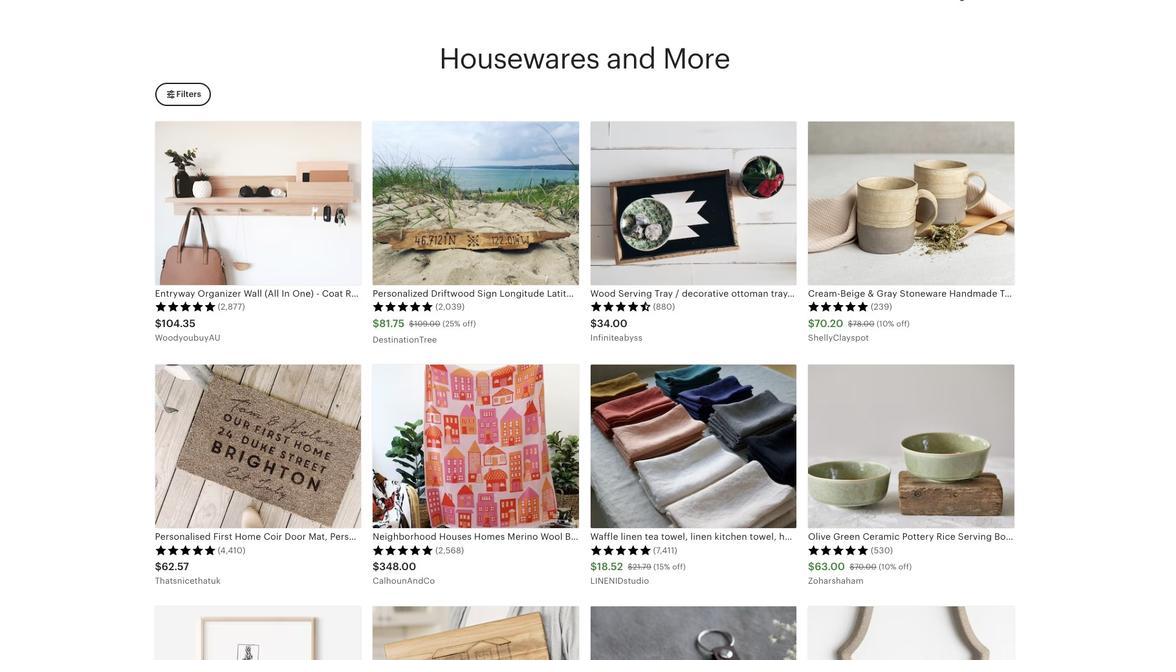 Task type: describe. For each thing, give the bounding box(es) containing it.
house wooden keychain / home sweet home / personalized house keychain wood / personalized keychain/ engraved keychain / custom keychain image
[[591, 607, 797, 661]]

(239)
[[871, 302, 893, 312]]

$ 81.75 $ 109.00 (25% off) destinationtree
[[373, 318, 476, 345]]

(10% for 70.20
[[877, 320, 895, 329]]

34.00
[[597, 318, 628, 330]]

texas art, texas print, texas art print, texas wall art, texas gift image
[[155, 607, 361, 661]]

104.35
[[162, 318, 196, 330]]

destinationtree
[[373, 335, 437, 345]]

wood serving tray / decorative ottoman tray, wooden breakfast tray, aztec decor, southwestern decor, rustic home decor, housewarming gift image
[[591, 122, 797, 285]]

thatsnicethatuk
[[155, 577, 221, 586]]

off) for 81.75
[[463, 320, 476, 329]]

5 out of 5 stars image for 104.35
[[155, 302, 216, 312]]

custom cutting board housewarming gift new home first home custom home house engraving our first home portrait house sketch or portrait image
[[373, 607, 579, 661]]

70.00
[[855, 563, 877, 572]]

18.52
[[597, 561, 623, 574]]

(4,410)
[[218, 546, 246, 556]]

shellyclayspot
[[808, 333, 869, 343]]

$ inside $ 104.35 woodyoubuyau
[[155, 318, 162, 330]]

$ inside the $ 62.57 thatsnicethatuk
[[155, 561, 162, 574]]

21.79
[[633, 563, 652, 572]]

(10% for 63.00
[[879, 563, 897, 572]]

$ 18.52 $ 21.79 (15% off) linenidstudio
[[591, 561, 686, 586]]

filters button
[[155, 83, 211, 106]]

personalised first home coir door mat, personalised doormat, custom doormat, housewarming gift, home decor, rubber bar mat, coir doormat image
[[155, 365, 361, 529]]

$ 348.00 calhounandco
[[373, 561, 435, 586]]

cream-beige & gray stoneware handmade tea mug set, two 13.5 oz hand-thrown pottery large mugs, rustic ceramic coffee mug, housewarming gift image
[[808, 122, 1015, 285]]

$ 62.57 thatsnicethatuk
[[155, 561, 221, 586]]

$ inside $ 348.00 calhounandco
[[373, 561, 380, 574]]

(880)
[[653, 302, 675, 312]]

5 out of 5 stars image for 81.75
[[373, 302, 434, 312]]

linenidstudio
[[591, 577, 650, 586]]

(2,877)
[[218, 302, 245, 312]]

neighborhood houses homes merino wool blanket in pink, orange, red sunset - housewarming gift image
[[373, 365, 579, 529]]

(530)
[[871, 546, 893, 556]]

63.00
[[815, 561, 845, 574]]



Task type: locate. For each thing, give the bounding box(es) containing it.
$ 34.00 infiniteabyss
[[591, 318, 643, 343]]

waffle linen tea towel, linen kitchen towel, housewarming gift, linen towel, kitchen hand towels cozy image
[[591, 365, 797, 529]]

5 out of 5 stars image up 104.35 on the left of the page
[[155, 302, 216, 312]]

off) inside $ 18.52 $ 21.79 (15% off) linenidstudio
[[673, 563, 686, 572]]

(7,411)
[[653, 546, 678, 556]]

zoharshaham
[[808, 577, 864, 586]]

5 out of 5 stars image up 62.57
[[155, 546, 216, 556]]

off) inside $ 70.20 $ 78.00 (10% off) shellyclayspot
[[897, 320, 910, 329]]

hamsa wall decor, ceramic hamsa hand, hamsa wall hanging, hand of fatima, jewish housewarming gift handmade in israel, hamsa, hamsa wall art image
[[808, 607, 1015, 661]]

housewares and more
[[439, 43, 730, 75]]

entryway organizer wall (all in one) - coat rack wall mount, entryway organization, entryway shelf, mail and key holder, housewarming gift image
[[155, 122, 361, 285]]

(10% down (530)
[[879, 563, 897, 572]]

housewares
[[439, 43, 600, 75]]

5 out of 5 stars image for 348.00
[[373, 546, 434, 556]]

(2,568)
[[436, 546, 464, 556]]

(10%
[[877, 320, 895, 329], [879, 563, 897, 572]]

(10% down (239)
[[877, 320, 895, 329]]

5 out of 5 stars image
[[155, 302, 216, 312], [373, 302, 434, 312], [808, 302, 869, 312], [155, 546, 216, 556], [373, 546, 434, 556], [591, 546, 652, 556], [808, 546, 869, 556]]

78.00
[[853, 320, 875, 329]]

5 out of 5 stars image for 62.57
[[155, 546, 216, 556]]

woodyoubuyau
[[155, 333, 221, 343]]

off)
[[463, 320, 476, 329], [897, 320, 910, 329], [673, 563, 686, 572], [899, 563, 912, 572]]

4.5 out of 5 stars image
[[591, 302, 652, 312]]

$
[[155, 318, 162, 330], [373, 318, 380, 330], [591, 318, 597, 330], [808, 318, 815, 330], [409, 320, 414, 329], [848, 320, 853, 329], [155, 561, 162, 574], [373, 561, 380, 574], [591, 561, 597, 574], [808, 561, 815, 574], [628, 563, 633, 572], [850, 563, 855, 572]]

62.57
[[162, 561, 189, 574]]

(2,039)
[[436, 302, 465, 312]]

filters
[[176, 89, 201, 99]]

$ inside $ 34.00 infiniteabyss
[[591, 318, 597, 330]]

0 vertical spatial (10%
[[877, 320, 895, 329]]

109.00
[[414, 320, 441, 329]]

(10% inside $ 63.00 $ 70.00 (10% off) zoharshaham
[[879, 563, 897, 572]]

off) right 70.00
[[899, 563, 912, 572]]

$ 63.00 $ 70.00 (10% off) zoharshaham
[[808, 561, 912, 586]]

$ 104.35 woodyoubuyau
[[155, 318, 221, 343]]

5 out of 5 stars image for 70.20
[[808, 302, 869, 312]]

off) inside $ 81.75 $ 109.00 (25% off) destinationtree
[[463, 320, 476, 329]]

348.00
[[380, 561, 416, 574]]

olive green ceramic pottery rice serving bowl, asian style modern small soup bowl set, ceramic handmade cereals bowl, housewarming gift image
[[808, 365, 1015, 529]]

and
[[607, 43, 656, 75]]

81.75
[[380, 318, 405, 330]]

off) right (15%
[[673, 563, 686, 572]]

1 vertical spatial (10%
[[879, 563, 897, 572]]

5 out of 5 stars image up 348.00
[[373, 546, 434, 556]]

(10% inside $ 70.20 $ 78.00 (10% off) shellyclayspot
[[877, 320, 895, 329]]

off) right (25%
[[463, 320, 476, 329]]

5 out of 5 stars image up 70.20
[[808, 302, 869, 312]]

5 out of 5 stars image for 18.52
[[591, 546, 652, 556]]

off) for 70.20
[[897, 320, 910, 329]]

5 out of 5 stars image for 63.00
[[808, 546, 869, 556]]

personalized driftwood sign longitude latitude custom coordinates christmas gift housewarming gift new home anniversary coastal beach decor image
[[373, 122, 579, 285]]

off) inside $ 63.00 $ 70.00 (10% off) zoharshaham
[[899, 563, 912, 572]]

$ 70.20 $ 78.00 (10% off) shellyclayspot
[[808, 318, 910, 343]]

off) right 78.00
[[897, 320, 910, 329]]

off) for 63.00
[[899, 563, 912, 572]]

off) for 18.52
[[673, 563, 686, 572]]

(15%
[[654, 563, 671, 572]]

calhounandco
[[373, 577, 435, 586]]

5 out of 5 stars image up 81.75
[[373, 302, 434, 312]]

infiniteabyss
[[591, 333, 643, 343]]

5 out of 5 stars image up the 18.52
[[591, 546, 652, 556]]

(25%
[[443, 320, 461, 329]]

70.20
[[815, 318, 844, 330]]

5 out of 5 stars image up '63.00'
[[808, 546, 869, 556]]

more
[[663, 43, 730, 75]]



Task type: vqa. For each thing, say whether or not it's contained in the screenshot.
DIY link
no



